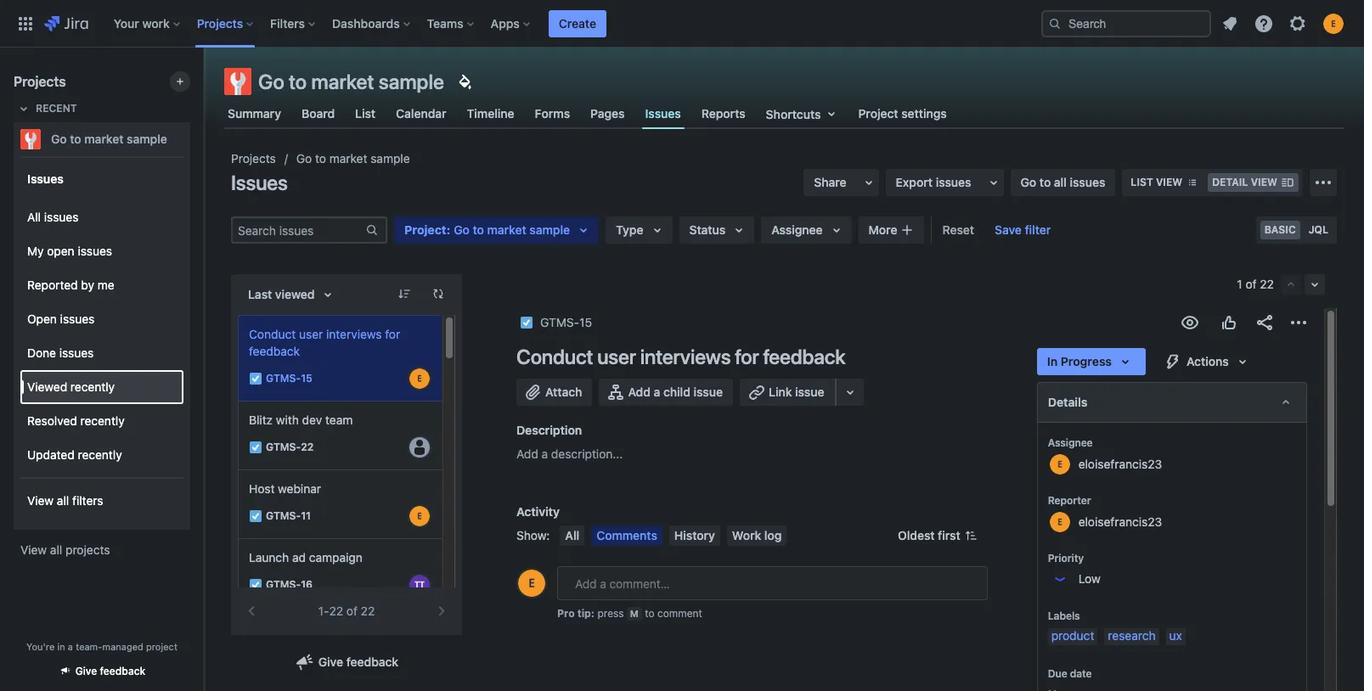 Task type: locate. For each thing, give the bounding box(es) containing it.
1 of 22
[[1237, 277, 1274, 291]]

1 vertical spatial view
[[20, 543, 47, 557]]

1-
[[318, 604, 329, 618]]

issues right export
[[936, 175, 971, 189]]

tip:
[[577, 607, 595, 620]]

0 vertical spatial task image
[[249, 372, 262, 386]]

0 horizontal spatial list
[[355, 106, 376, 121]]

1 horizontal spatial go to market sample link
[[296, 149, 410, 169]]

recently down done issues link
[[70, 379, 115, 394]]

1 vertical spatial list
[[1131, 176, 1153, 189]]

1 vertical spatial task image
[[249, 441, 262, 454]]

1 vertical spatial project
[[404, 223, 446, 237]]

task image
[[249, 372, 262, 386], [249, 441, 262, 454], [249, 510, 262, 523]]

0 vertical spatial for
[[385, 327, 400, 341]]

2 horizontal spatial a
[[654, 385, 660, 399]]

0 horizontal spatial of
[[346, 604, 358, 618]]

vote options: no one has voted for this issue yet. image
[[1219, 313, 1239, 333]]

go to market sample link down list link
[[296, 149, 410, 169]]

settings
[[901, 106, 947, 121]]

1 vertical spatial a
[[542, 447, 548, 461]]

recently for resolved recently
[[80, 413, 125, 428]]

basic
[[1264, 223, 1296, 236]]

0 vertical spatial view
[[27, 493, 54, 508]]

give down 1-
[[318, 655, 343, 669]]

issues up the all issues
[[27, 171, 64, 186]]

recently down resolved recently link
[[78, 447, 122, 462]]

0 vertical spatial add
[[628, 385, 651, 399]]

board
[[302, 106, 335, 121]]

give down team-
[[75, 665, 97, 678]]

2 view from the left
[[1251, 176, 1277, 189]]

all button
[[560, 526, 585, 546]]

assignee pin to top. only you can see pinned fields. image
[[1096, 437, 1110, 450]]

projects up recent
[[14, 74, 66, 89]]

help image
[[1254, 13, 1274, 34]]

task image for blitz with dev team
[[249, 441, 262, 454]]

1 horizontal spatial list
[[1131, 176, 1153, 189]]

project inside tab list
[[858, 106, 898, 121]]

Search issues text field
[[233, 218, 365, 242]]

work
[[732, 528, 761, 543]]

0 horizontal spatial a
[[68, 641, 73, 652]]

task image for host webinar
[[249, 510, 262, 523]]

0 vertical spatial interviews
[[326, 327, 382, 341]]

conduct up attach button
[[516, 345, 593, 369]]

1 vertical spatial eloisefrancis23
[[1078, 514, 1162, 529]]

market down list link
[[329, 151, 367, 166]]

managed
[[102, 641, 143, 652]]

0 horizontal spatial view
[[1156, 176, 1183, 189]]

Add a comment… field
[[557, 567, 988, 601]]

1 vertical spatial all
[[57, 493, 69, 508]]

feedback down 1-22 of 22
[[346, 655, 399, 669]]

a right "in"
[[68, 641, 73, 652]]

1 horizontal spatial issue
[[795, 385, 824, 399]]

conduct user interviews for feedback down order by icon
[[249, 327, 400, 358]]

0 vertical spatial all
[[27, 209, 41, 224]]

you're in a team-managed project
[[26, 641, 177, 652]]

menu bar
[[557, 526, 790, 546]]

progress
[[1061, 354, 1112, 369]]

a left child
[[654, 385, 660, 399]]

0 vertical spatial list
[[355, 106, 376, 121]]

1 view from the left
[[1156, 176, 1183, 189]]

m
[[630, 608, 639, 619]]

last viewed button
[[238, 281, 349, 308]]

go to market sample down recent
[[51, 132, 167, 146]]

22 down campaign at left bottom
[[329, 604, 343, 618]]

0 horizontal spatial gtms-15
[[266, 372, 312, 385]]

1 vertical spatial 15
[[301, 372, 312, 385]]

gtms- up 'with'
[[266, 372, 301, 385]]

project left settings
[[858, 106, 898, 121]]

task image down 'host'
[[249, 510, 262, 523]]

gtms- for blitz with dev team
[[266, 441, 301, 454]]

give
[[318, 655, 343, 669], [75, 665, 97, 678]]

15 up dev
[[301, 372, 312, 385]]

add inside button
[[628, 385, 651, 399]]

all issues
[[27, 209, 79, 224]]

view right detail
[[1251, 176, 1277, 189]]

banner containing your work
[[0, 0, 1364, 48]]

task image down "blitz" on the left bottom of the page
[[249, 441, 262, 454]]

all right show:
[[565, 528, 579, 543]]

apps
[[491, 16, 520, 30]]

for down sort descending image
[[385, 327, 400, 341]]

recently
[[70, 379, 115, 394], [80, 413, 125, 428], [78, 447, 122, 462]]

of right 1-
[[346, 604, 358, 618]]

interviews inside conduct user interviews for feedback
[[326, 327, 382, 341]]

project
[[146, 641, 177, 652]]

export issues
[[896, 175, 971, 189]]

of
[[1246, 277, 1257, 291], [346, 604, 358, 618]]

oldest
[[898, 528, 935, 543]]

eloisefrancis23 image for conduct user interviews for feedback
[[409, 369, 430, 389]]

list right go to all issues
[[1131, 176, 1153, 189]]

tab list
[[214, 99, 1354, 129]]

dev
[[302, 413, 322, 427]]

reported by me
[[27, 277, 114, 292]]

2 task image from the top
[[249, 441, 262, 454]]

add left child
[[628, 385, 651, 399]]

projects for projects dropdown button
[[197, 16, 243, 30]]

1 vertical spatial for
[[735, 345, 759, 369]]

1 vertical spatial all
[[565, 528, 579, 543]]

feedback up the link issue
[[763, 345, 845, 369]]

1 eloisefrancis23 image from the top
[[409, 369, 430, 389]]

description
[[516, 423, 582, 437]]

create project image
[[173, 75, 187, 88]]

for up link issue button
[[735, 345, 759, 369]]

gtms- for host webinar
[[266, 510, 301, 523]]

due date
[[1048, 668, 1092, 680]]

give feedback down you're in a team-managed project
[[75, 665, 145, 678]]

1 horizontal spatial view
[[1251, 176, 1277, 189]]

1 horizontal spatial give
[[318, 655, 343, 669]]

project
[[858, 106, 898, 121], [404, 223, 446, 237]]

0 horizontal spatial issue
[[694, 385, 723, 399]]

blitz with dev team
[[249, 413, 353, 427]]

1 task image from the top
[[249, 372, 262, 386]]

conduct user interviews for feedback up child
[[516, 345, 845, 369]]

list for list
[[355, 106, 376, 121]]

reports
[[701, 106, 745, 121]]

3 task image from the top
[[249, 510, 262, 523]]

1 horizontal spatial a
[[542, 447, 548, 461]]

share image
[[1255, 313, 1275, 333]]

give feedback button down 1-22 of 22
[[284, 649, 409, 676]]

issues for the leftmost "go to market sample" link
[[27, 171, 64, 186]]

assignee
[[1048, 437, 1093, 449]]

1 eloisefrancis23 from the top
[[1078, 457, 1162, 471]]

give feedback down 1-22 of 22
[[318, 655, 399, 669]]

1 horizontal spatial add
[[628, 385, 651, 399]]

go to market sample up list link
[[258, 70, 444, 93]]

0 horizontal spatial task image
[[249, 578, 262, 592]]

1 vertical spatial add
[[516, 447, 538, 461]]

filters
[[270, 16, 305, 30]]

detail view
[[1212, 176, 1277, 189]]

issue right child
[[694, 385, 723, 399]]

0 horizontal spatial give feedback
[[75, 665, 145, 678]]

collapse recent projects image
[[14, 99, 34, 119]]

go to market sample down list link
[[296, 151, 410, 166]]

0 horizontal spatial all
[[27, 209, 41, 224]]

comments
[[596, 528, 657, 543]]

2 vertical spatial all
[[50, 543, 62, 557]]

gtms- down launch
[[266, 579, 301, 592]]

issues down reported by me
[[60, 311, 95, 326]]

0 vertical spatial recently
[[70, 379, 115, 394]]

reporter pin to top. only you can see pinned fields. image
[[1094, 494, 1108, 508]]

user down copy link to issue image
[[597, 345, 636, 369]]

press
[[597, 607, 624, 620]]

22
[[1260, 277, 1274, 291], [301, 441, 314, 454], [329, 604, 343, 618], [361, 604, 375, 618]]

gtms-15 up 'with'
[[266, 372, 312, 385]]

viewed
[[275, 287, 315, 302]]

projects inside dropdown button
[[197, 16, 243, 30]]

export
[[896, 175, 933, 189]]

low
[[1078, 572, 1101, 586]]

host webinar
[[249, 482, 321, 496]]

all left filters
[[57, 493, 69, 508]]

view all filters
[[27, 493, 103, 508]]

profile image of eloisefrancis23 image
[[518, 570, 545, 597]]

gtms-22
[[266, 441, 314, 454]]

a down description
[[542, 447, 548, 461]]

1 vertical spatial user
[[597, 345, 636, 369]]

forms link
[[531, 99, 573, 129]]

list right board
[[355, 106, 376, 121]]

interviews down order by icon
[[326, 327, 382, 341]]

add for add a child issue
[[628, 385, 651, 399]]

15 up the attach
[[579, 315, 592, 330]]

give feedback button
[[284, 649, 409, 676], [48, 657, 156, 685]]

1 group from the top
[[20, 156, 183, 528]]

2 horizontal spatial issues
[[645, 106, 681, 120]]

actions image
[[1289, 313, 1309, 333]]

0 vertical spatial eloisefrancis23
[[1078, 457, 1162, 471]]

list for list view
[[1131, 176, 1153, 189]]

0 vertical spatial 15
[[579, 315, 592, 330]]

1 horizontal spatial issues
[[231, 171, 288, 195]]

0 horizontal spatial conduct user interviews for feedback
[[249, 327, 400, 358]]

gtms-
[[540, 315, 579, 330], [266, 372, 301, 385], [266, 441, 301, 454], [266, 510, 301, 523], [266, 579, 301, 592]]

2 vertical spatial go to market sample
[[296, 151, 410, 166]]

1 horizontal spatial conduct
[[516, 345, 593, 369]]

issue right link
[[795, 385, 824, 399]]

view left projects
[[20, 543, 47, 557]]

all up my
[[27, 209, 41, 224]]

0 vertical spatial project
[[858, 106, 898, 121]]

interviews up child
[[640, 345, 731, 369]]

go to all issues
[[1021, 175, 1105, 189]]

eloisefrancis23 for assignee
[[1078, 457, 1162, 471]]

add
[[628, 385, 651, 399], [516, 447, 538, 461]]

pages link
[[587, 99, 628, 129]]

link issue button
[[740, 379, 836, 406]]

go up summary
[[258, 70, 284, 93]]

task image up "blitz" on the left bottom of the page
[[249, 372, 262, 386]]

blitz
[[249, 413, 273, 427]]

save filter
[[995, 223, 1051, 237]]

issues inside group
[[27, 171, 64, 186]]

all
[[1054, 175, 1067, 189], [57, 493, 69, 508], [50, 543, 62, 557]]

a inside button
[[654, 385, 660, 399]]

0 horizontal spatial project
[[404, 223, 446, 237]]

view inside group
[[27, 493, 54, 508]]

recently for updated recently
[[78, 447, 122, 462]]

open issues link
[[20, 302, 183, 336]]

0 horizontal spatial give
[[75, 665, 97, 678]]

2 vertical spatial recently
[[78, 447, 122, 462]]

campaign
[[309, 550, 362, 565]]

all for all
[[565, 528, 579, 543]]

eloisefrancis23 for reporter
[[1078, 514, 1162, 529]]

for
[[385, 327, 400, 341], [735, 345, 759, 369]]

feedback down last viewed
[[249, 344, 300, 358]]

updated
[[27, 447, 75, 462]]

save filter button
[[984, 217, 1061, 244]]

1 vertical spatial eloisefrancis23 image
[[409, 506, 430, 527]]

in
[[1047, 354, 1058, 369]]

all inside 'button'
[[565, 528, 579, 543]]

resolved recently
[[27, 413, 125, 428]]

order by image
[[318, 285, 338, 305]]

sample
[[379, 70, 444, 93], [127, 132, 167, 146], [371, 151, 410, 166], [529, 223, 570, 237]]

project up refresh "icon"
[[404, 223, 446, 237]]

of right 1
[[1246, 277, 1257, 291]]

teams
[[427, 16, 463, 30]]

0 vertical spatial user
[[299, 327, 323, 341]]

view
[[27, 493, 54, 508], [20, 543, 47, 557]]

market up all issues link
[[84, 132, 124, 146]]

link
[[769, 385, 792, 399]]

appswitcher icon image
[[15, 13, 36, 34]]

feedback down managed
[[100, 665, 145, 678]]

1-22 of 22
[[318, 604, 375, 618]]

comments button
[[591, 526, 662, 546]]

task image down launch
[[249, 578, 262, 592]]

1 vertical spatial task image
[[249, 578, 262, 592]]

issues for the projects link
[[231, 171, 288, 195]]

user down viewed on the top left of the page
[[299, 327, 323, 341]]

user inside conduct user interviews for feedback
[[299, 327, 323, 341]]

add a description...
[[516, 447, 623, 461]]

projects down summary link
[[231, 151, 276, 166]]

view left detail
[[1156, 176, 1183, 189]]

1 horizontal spatial project
[[858, 106, 898, 121]]

all inside group
[[27, 209, 41, 224]]

0 horizontal spatial user
[[299, 327, 323, 341]]

create
[[559, 16, 596, 30]]

view down updated
[[27, 493, 54, 508]]

2 vertical spatial projects
[[231, 151, 276, 166]]

projects link
[[231, 149, 276, 169]]

1 horizontal spatial gtms-15
[[540, 315, 592, 330]]

open export issues dropdown image
[[983, 172, 1004, 193]]

open
[[27, 311, 57, 326]]

2 vertical spatial task image
[[249, 510, 262, 523]]

give feedback
[[318, 655, 399, 669], [75, 665, 145, 678]]

eloisefrancis23 image
[[409, 369, 430, 389], [409, 506, 430, 527]]

all inside group
[[57, 493, 69, 508]]

0 vertical spatial eloisefrancis23 image
[[409, 369, 430, 389]]

list inside tab list
[[355, 106, 376, 121]]

gtms- down host webinar
[[266, 510, 301, 523]]

go to market sample link down recent
[[14, 122, 183, 156]]

activity
[[516, 505, 560, 519]]

settings image
[[1288, 13, 1308, 34]]

eloisefrancis23 down reporter pin to top. only you can see pinned fields. icon
[[1078, 514, 1162, 529]]

issues right pages
[[645, 106, 681, 120]]

1 vertical spatial recently
[[80, 413, 125, 428]]

2 eloisefrancis23 from the top
[[1078, 514, 1162, 529]]

1 vertical spatial projects
[[14, 74, 66, 89]]

issues down the projects link
[[231, 171, 288, 195]]

1 horizontal spatial all
[[565, 528, 579, 543]]

0 vertical spatial projects
[[197, 16, 243, 30]]

projects right work
[[197, 16, 243, 30]]

research link
[[1105, 629, 1159, 646]]

add down description
[[516, 447, 538, 461]]

issues left list view
[[1070, 175, 1105, 189]]

0 horizontal spatial interviews
[[326, 327, 382, 341]]

gtms-15 up the attach
[[540, 315, 592, 330]]

reset button
[[932, 217, 984, 244]]

issues up open
[[44, 209, 79, 224]]

to up board
[[289, 70, 307, 93]]

list
[[355, 106, 376, 121], [1131, 176, 1153, 189]]

jira image
[[44, 13, 88, 34], [44, 13, 88, 34]]

gtms- down 'with'
[[266, 441, 301, 454]]

2 group from the top
[[20, 195, 183, 477]]

teams button
[[422, 10, 480, 37]]

2 eloisefrancis23 image from the top
[[409, 506, 430, 527]]

conduct down last viewed
[[249, 327, 296, 341]]

0 vertical spatial task image
[[520, 316, 533, 330]]

reported by me link
[[20, 268, 183, 302]]

0 vertical spatial a
[[654, 385, 660, 399]]

all for filters
[[57, 493, 69, 508]]

issues up viewed recently
[[59, 345, 94, 360]]

group
[[20, 156, 183, 528], [20, 195, 183, 477]]

1 horizontal spatial of
[[1246, 277, 1257, 291]]

1 horizontal spatial interviews
[[640, 345, 731, 369]]

projects
[[65, 543, 110, 557]]

issues inside button
[[936, 175, 971, 189]]

all left projects
[[50, 543, 62, 557]]

done
[[27, 345, 56, 360]]

0 horizontal spatial add
[[516, 447, 538, 461]]

Search field
[[1041, 10, 1211, 37]]

task image left gtms-15 link
[[520, 316, 533, 330]]

eloisefrancis23 down the assignee pin to top. only you can see pinned fields. icon
[[1078, 457, 1162, 471]]

all up save filter button at the right top of the page
[[1054, 175, 1067, 189]]

give feedback button down you're in a team-managed project
[[48, 657, 156, 685]]

gtms-15 link
[[540, 313, 592, 333]]

to down recent
[[70, 132, 81, 146]]

watch options: you are not watching this issue, 0 people watching image
[[1180, 313, 1200, 333]]

viewed recently link
[[20, 370, 183, 404]]

recently down viewed recently link
[[80, 413, 125, 428]]

to down the board link
[[315, 151, 326, 166]]

0 vertical spatial conduct
[[249, 327, 296, 341]]

1 horizontal spatial user
[[597, 345, 636, 369]]

0 horizontal spatial issues
[[27, 171, 64, 186]]

dashboards
[[332, 16, 400, 30]]

0 horizontal spatial give feedback button
[[48, 657, 156, 685]]

1 vertical spatial of
[[346, 604, 358, 618]]

all for all issues
[[27, 209, 41, 224]]

11
[[301, 510, 311, 523]]

go
[[258, 70, 284, 93], [51, 132, 67, 146], [296, 151, 312, 166], [1021, 175, 1036, 189], [454, 223, 470, 237]]

issues for open issues
[[60, 311, 95, 326]]

banner
[[0, 0, 1364, 48]]

task image
[[520, 316, 533, 330], [249, 578, 262, 592]]

market up list link
[[311, 70, 374, 93]]



Task type: describe. For each thing, give the bounding box(es) containing it.
project settings
[[858, 106, 947, 121]]

group containing all issues
[[20, 195, 183, 477]]

shortcuts button
[[762, 99, 845, 129]]

a for description...
[[542, 447, 548, 461]]

refresh image
[[431, 287, 445, 301]]

ux link
[[1166, 629, 1186, 646]]

tab list containing issues
[[214, 99, 1354, 129]]

log
[[764, 528, 782, 543]]

due date pin to top. only you can see pinned fields. image
[[1095, 668, 1109, 681]]

your profile and settings image
[[1323, 13, 1344, 34]]

open
[[47, 243, 75, 258]]

actions button
[[1153, 348, 1263, 375]]

menu bar containing all
[[557, 526, 790, 546]]

to up filter
[[1040, 175, 1051, 189]]

oldest first button
[[888, 526, 988, 546]]

last viewed
[[248, 287, 315, 302]]

done issues link
[[20, 336, 183, 370]]

by
[[81, 277, 94, 292]]

go right :
[[454, 223, 470, 237]]

add a child issue button
[[599, 379, 733, 406]]

project : go to market sample
[[404, 223, 570, 237]]

newest first image
[[964, 529, 977, 543]]

gtms- for launch ad campaign
[[266, 579, 301, 592]]

gtms- for conduct user interviews for feedback
[[266, 372, 301, 385]]

sidebar navigation image
[[185, 68, 223, 102]]

market right :
[[487, 223, 526, 237]]

all issues link
[[20, 200, 183, 234]]

reset
[[942, 223, 974, 237]]

22 right 1-
[[361, 604, 375, 618]]

your work
[[114, 16, 170, 30]]

view all projects link
[[14, 535, 190, 566]]

your
[[114, 16, 139, 30]]

view all projects
[[20, 543, 110, 557]]

updated recently link
[[20, 438, 183, 472]]

feedback inside conduct user interviews for feedback
[[249, 344, 300, 358]]

0 horizontal spatial conduct
[[249, 327, 296, 341]]

your work button
[[109, 10, 187, 37]]

0 vertical spatial of
[[1246, 277, 1257, 291]]

detail
[[1212, 176, 1248, 189]]

issues inside tab list
[[645, 106, 681, 120]]

1 vertical spatial conduct
[[516, 345, 593, 369]]

add to starred image
[[185, 129, 206, 149]]

issues for all issues
[[44, 209, 79, 224]]

resolved recently link
[[20, 404, 183, 438]]

go down recent
[[51, 132, 67, 146]]

1 horizontal spatial 15
[[579, 315, 592, 330]]

1 horizontal spatial for
[[735, 345, 759, 369]]

product link
[[1048, 629, 1098, 646]]

project for project : go to market sample
[[404, 223, 446, 237]]

pro tip: press m to comment
[[557, 607, 702, 620]]

in
[[57, 641, 65, 652]]

1 horizontal spatial task image
[[520, 316, 533, 330]]

calendar
[[396, 106, 446, 121]]

view for view all projects
[[20, 543, 47, 557]]

1 horizontal spatial give feedback
[[318, 655, 399, 669]]

list link
[[352, 99, 379, 129]]

copy link to issue image
[[589, 315, 602, 329]]

gtms- left copy link to issue image
[[540, 315, 579, 330]]

task image for conduct user interviews for feedback
[[249, 372, 262, 386]]

my
[[27, 243, 44, 258]]

issues for export issues
[[936, 175, 971, 189]]

eloisefrancis23 image for host webinar
[[409, 506, 430, 527]]

add a child issue
[[628, 385, 723, 399]]

0 horizontal spatial 15
[[301, 372, 312, 385]]

in progress
[[1047, 354, 1112, 369]]

projects for the projects link
[[231, 151, 276, 166]]

launch ad campaign
[[249, 550, 362, 565]]

go to all issues link
[[1010, 169, 1116, 196]]

import and bulk change issues image
[[1313, 172, 1334, 193]]

last
[[248, 287, 272, 302]]

history button
[[669, 526, 720, 546]]

details
[[1048, 395, 1087, 409]]

view for view all filters
[[27, 493, 54, 508]]

to right m in the bottom left of the page
[[645, 607, 655, 620]]

group containing issues
[[20, 156, 183, 528]]

add for add a description...
[[516, 447, 538, 461]]

you're
[[26, 641, 55, 652]]

work log
[[732, 528, 782, 543]]

export issues button
[[886, 169, 1004, 196]]

recent
[[36, 102, 77, 115]]

first
[[938, 528, 960, 543]]

attach
[[545, 385, 582, 399]]

actions
[[1187, 354, 1229, 369]]

1 issue from the left
[[694, 385, 723, 399]]

go right open export issues dropdown image
[[1021, 175, 1036, 189]]

description...
[[551, 447, 623, 461]]

1 vertical spatial go to market sample
[[51, 132, 167, 146]]

due
[[1048, 668, 1067, 680]]

0 horizontal spatial go to market sample link
[[14, 122, 183, 156]]

filter
[[1025, 223, 1051, 237]]

create button
[[549, 10, 606, 37]]

with
[[276, 413, 299, 427]]

product
[[1051, 629, 1094, 643]]

0 vertical spatial go to market sample
[[258, 70, 444, 93]]

2 issue from the left
[[795, 385, 824, 399]]

pages
[[590, 106, 625, 121]]

issues down all issues link
[[78, 243, 112, 258]]

projects button
[[192, 10, 260, 37]]

1 horizontal spatial conduct user interviews for feedback
[[516, 345, 845, 369]]

sort descending image
[[398, 287, 411, 301]]

1 horizontal spatial give feedback button
[[284, 649, 409, 676]]

:
[[446, 223, 450, 237]]

pro
[[557, 607, 575, 620]]

child
[[663, 385, 690, 399]]

search image
[[1048, 17, 1062, 30]]

a for child
[[654, 385, 660, 399]]

22 right 1
[[1260, 277, 1274, 291]]

2 vertical spatial a
[[68, 641, 73, 652]]

timeline link
[[463, 99, 518, 129]]

0 vertical spatial all
[[1054, 175, 1067, 189]]

go down the board link
[[296, 151, 312, 166]]

dashboards button
[[327, 10, 417, 37]]

team-
[[76, 641, 102, 652]]

22 down dev
[[301, 441, 314, 454]]

me
[[98, 277, 114, 292]]

view for list view
[[1156, 176, 1183, 189]]

work log button
[[727, 526, 787, 546]]

summary link
[[224, 99, 285, 129]]

0 vertical spatial gtms-15
[[540, 315, 592, 330]]

set background color image
[[454, 71, 475, 92]]

filters
[[72, 493, 103, 508]]

notifications image
[[1220, 13, 1240, 34]]

forms
[[535, 106, 570, 121]]

recently for viewed recently
[[70, 379, 115, 394]]

issues for done issues
[[59, 345, 94, 360]]

filters button
[[265, 10, 322, 37]]

1 vertical spatial interviews
[[640, 345, 731, 369]]

details element
[[1037, 382, 1307, 423]]

timeline
[[467, 106, 514, 121]]

link issue
[[769, 385, 824, 399]]

open issues
[[27, 311, 95, 326]]

host
[[249, 482, 275, 496]]

1 vertical spatial gtms-15
[[266, 372, 312, 385]]

save
[[995, 223, 1022, 237]]

webinar
[[278, 482, 321, 496]]

view for detail view
[[1251, 176, 1277, 189]]

primary element
[[10, 0, 1041, 47]]

viewed
[[27, 379, 67, 394]]

resolved
[[27, 413, 77, 428]]

calendar link
[[393, 99, 450, 129]]

project for project settings
[[858, 106, 898, 121]]

summary
[[228, 106, 281, 121]]

terry turtle image
[[409, 575, 430, 595]]

launch
[[249, 550, 289, 565]]

all for projects
[[50, 543, 62, 557]]

0 horizontal spatial for
[[385, 327, 400, 341]]

to right :
[[473, 223, 484, 237]]

ad
[[292, 550, 306, 565]]

history
[[674, 528, 715, 543]]

work
[[142, 16, 170, 30]]



Task type: vqa. For each thing, say whether or not it's contained in the screenshot.
issues within button
yes



